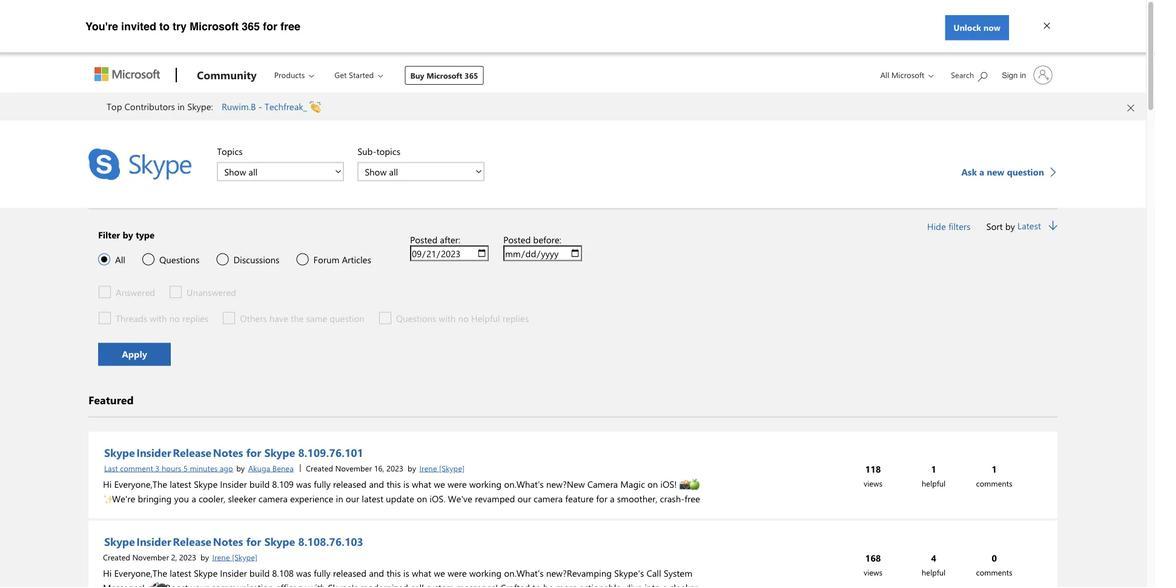Task type: locate. For each thing, give the bounding box(es) containing it.
2 hi from the top
[[103, 567, 112, 580]]

1 vertical spatial were
[[448, 567, 467, 580]]

this up the update
[[387, 478, 401, 491]]

in
[[1020, 70, 1026, 80], [178, 101, 185, 113], [336, 493, 343, 505]]

1 horizontal spatial your
[[335, 522, 353, 534]]

0 vertical spatial in
[[1020, 70, 1026, 80]]

1 vertical spatial your
[[191, 582, 209, 588]]

was up efficacy at the left bottom of page
[[296, 567, 311, 580]]

breeze.🤳
[[192, 522, 230, 534]]

to left try
[[159, 20, 170, 32]]

2 horizontal spatial in
[[1020, 70, 1026, 80]]

0 vertical spatial skype insider release notes
[[104, 446, 243, 460]]

views down '168'
[[864, 567, 883, 578]]

2 what from the top
[[412, 567, 431, 580]]

🚀🗨️boost
[[147, 582, 188, 588]]

comments for 8.109.76.101
[[976, 478, 1013, 489]]

on left ios!
[[648, 478, 658, 491]]

2 was from the top
[[296, 567, 311, 580]]

1 vertical spatial views
[[864, 567, 883, 578]]

0 comments
[[976, 552, 1013, 578]]

1 horizontal spatial replies
[[503, 312, 529, 324]]

views down 118
[[864, 478, 883, 489]]

on.what's inside skype insider release notes for skype 8.108.76.103 created november 2, 2023              by irene [skype] hi everyone,the latest skype insider build 8.108 was fully released and this is what we were working on.what's new?revamping skype's call system messages! 🚀🗨️boost your communication efficacy with skype's modernized call system messages! crafted to be more actionable, dive into a sleeker
[[504, 567, 544, 580]]

and up modernized at the bottom
[[369, 567, 384, 580]]

posted left after:
[[410, 234, 438, 246]]

skype's left modernized at the bottom
[[328, 582, 358, 588]]

2 1 from the left
[[992, 463, 997, 475]]

working
[[469, 478, 502, 491], [469, 567, 502, 580]]

1 posted from the left
[[410, 234, 438, 246]]

crafted
[[501, 582, 530, 588]]

2 views from the top
[[864, 567, 883, 578]]

minutes
[[190, 463, 218, 474]]

everyone,the down comment
[[114, 478, 167, 491]]

skype insider release notes up hours
[[104, 446, 243, 460]]

into
[[645, 582, 661, 588]]

0 vertical spatial skype's
[[615, 567, 644, 580]]

experience up just
[[290, 493, 334, 505]]

helpful
[[471, 312, 500, 324]]

0 horizontal spatial to
[[149, 507, 157, 520]]

2 horizontal spatial microsoft
[[892, 70, 925, 80]]

1 vertical spatial edits,
[[486, 522, 507, 534]]

filters right 'hide'
[[949, 220, 971, 232]]

0 vertical spatial on
[[648, 478, 658, 491]]

1 horizontal spatial irene
[[420, 463, 437, 474]]

0 horizontal spatial irene [skype] link
[[211, 551, 259, 564]]

revamped down we've
[[462, 507, 502, 520]]

1 vertical spatial 365
[[465, 70, 478, 81]]

1 horizontal spatial our
[[518, 493, 531, 505]]

helpful for skype insider release notes for skype 8.108.76.103
[[922, 567, 946, 578]]

0 horizontal spatial no
[[169, 312, 180, 324]]

1 horizontal spatial in
[[336, 493, 343, 505]]

1 vertical spatial this
[[387, 567, 401, 580]]

ask
[[962, 166, 977, 178]]

1 inside 1 helpful
[[931, 463, 937, 475]]

camera up the layout
[[534, 493, 563, 505]]

the down the layout
[[548, 522, 561, 534]]

in left skype:
[[178, 101, 185, 113]]

2 released from the top
[[333, 567, 367, 580]]

fully up just
[[314, 478, 331, 491]]

1 vertical spatial insider
[[220, 567, 247, 580]]

question
[[1007, 166, 1045, 178], [330, 312, 365, 324]]

new?revamping
[[546, 567, 612, 580]]

helpful for skype insider release notes for skype 8.109.76.101
[[922, 478, 946, 489]]

what up call
[[412, 567, 431, 580]]

4 helpful element
[[904, 551, 965, 580]]

1 vertical spatial build
[[250, 567, 270, 580]]

no left helpful
[[458, 312, 469, 324]]

2 on.what's from the top
[[504, 567, 544, 580]]

moments
[[243, 507, 281, 520]]

1 what from the top
[[412, 478, 431, 491]]

irene [skype] link up 'ios.'
[[418, 462, 466, 475]]

2 we from the top
[[434, 567, 445, 580]]

1 helpful
[[922, 463, 946, 489]]

2 fully from the top
[[314, 567, 331, 580]]

0 vertical spatial to
[[159, 20, 170, 32]]

insider up communication
[[220, 567, 247, 580]]

were inside skype insider release notes for skype 8.109.76.101 last comment 3 hours 5 minutes ago by akuga benea | created november 16, 2023              by irene [skype] hi everyone,the latest skype insider build 8.109 was fully released and this is what we were working on.what's new?new camera magic on ios! 📸🍏 ✨we're bringing you a cooler, sleeker camera experience in our latest update on ios. we've revamped our camera feature for a smoother, crash-free experience to snap picture-perfect moments with just a click! 🎉🔄 snap & polish: enjoy a revamped camera layout for quick captures and edits, making every photo session a breeze.🤳 selfie revolution: elevate your profile pics with fresh filters and edits, all within the
[[448, 478, 467, 491]]

0 horizontal spatial filters
[[444, 522, 466, 534]]

0 vertical spatial hi
[[103, 478, 112, 491]]

fully down 8.108.76.103
[[314, 567, 331, 580]]

replies down unanswered on the left of the page
[[182, 312, 209, 324]]

system
[[427, 582, 454, 588]]

experience
[[290, 493, 334, 505], [103, 507, 146, 520]]

skype insider release notes inside skype insider release notes for skype 8.108.76.103 created november 2, 2023              by irene [skype] hi everyone,the latest skype insider build 8.108 was fully released and this is what we were working on.what's new?revamping skype's call system messages! 🚀🗨️boost your communication efficacy with skype's modernized call system messages! crafted to be more actionable, dive into a sleeker
[[104, 535, 243, 549]]

[skype] inside skype insider release notes for skype 8.109.76.101 last comment 3 hours 5 minutes ago by akuga benea | created november 16, 2023              by irene [skype] hi everyone,the latest skype insider build 8.109 was fully released and this is what we were working on.what's new?new camera magic on ios! 📸🍏 ✨we're bringing you a cooler, sleeker camera experience in our latest update on ios. we've revamped our camera feature for a smoother, crash-free experience to snap picture-perfect moments with just a click! 🎉🔄 snap & polish: enjoy a revamped camera layout for quick captures and edits, making every photo session a breeze.🤳 selfie revolution: elevate your profile pics with fresh filters and edits, all within the
[[439, 463, 465, 474]]

was down the |
[[296, 478, 311, 491]]

to left be
[[533, 582, 541, 588]]

on.what's up crafted
[[504, 567, 544, 580]]

edits,
[[655, 507, 677, 520], [486, 522, 507, 534]]

1 vertical spatial question
[[330, 312, 365, 324]]

a right you
[[192, 493, 196, 505]]

is up modernized at the bottom
[[403, 567, 410, 580]]

sleeker
[[228, 493, 256, 505]]

what up 'ios.'
[[412, 478, 431, 491]]

1 vertical spatial irene [skype] link
[[211, 551, 259, 564]]

1 comments from the top
[[976, 478, 1013, 489]]

2 comments from the top
[[976, 567, 1013, 578]]

1 horizontal spatial experience
[[290, 493, 334, 505]]

what inside skype insider release notes for skype 8.108.76.103 created november 2, 2023              by irene [skype] hi everyone,the latest skype insider build 8.108 was fully released and this is what we were working on.what's new?revamping skype's call system messages! 🚀🗨️boost your communication efficacy with skype's modernized call system messages! crafted to be more actionable, dive into a sleeker
[[412, 567, 431, 580]]

free inside skype insider release notes for skype 8.109.76.101 last comment 3 hours 5 minutes ago by akuga benea | created november 16, 2023              by irene [skype] hi everyone,the latest skype insider build 8.109 was fully released and this is what we were working on.what's new?new camera magic on ios! 📸🍏 ✨we're bringing you a cooler, sleeker camera experience in our latest update on ios. we've revamped our camera feature for a smoother, crash-free experience to snap picture-perfect moments with just a click! 🎉🔄 snap & polish: enjoy a revamped camera layout for quick captures and edits, making every photo session a breeze.🤳 selfie revolution: elevate your profile pics with fresh filters and edits, all within the
[[685, 493, 700, 505]]

edits, down crash-
[[655, 507, 677, 520]]

questions for questions with no helpful replies
[[396, 312, 436, 324]]

by right the ago
[[236, 463, 245, 474]]

november left "16,"
[[335, 463, 372, 474]]

have
[[269, 312, 288, 324]]

1 is from the top
[[403, 478, 410, 491]]

hours
[[162, 463, 181, 474]]

1 vertical spatial on
[[417, 493, 427, 505]]

get started button
[[324, 59, 393, 91]]

filter by type
[[98, 229, 155, 241]]

you're invited to try microsoft 365 for free
[[85, 20, 301, 32]]

microsoft left search
[[892, 70, 925, 80]]

for inside skype insider release notes for skype 8.108.76.103 created november 2, 2023              by irene [skype] hi everyone,the latest skype insider build 8.108 was fully released and this is what we were working on.what's new?revamping skype's call system messages! 🚀🗨️boost your communication efficacy with skype's modernized call system messages! crafted to be more actionable, dive into a sleeker
[[246, 535, 261, 549]]

0 vertical spatial filters
[[949, 220, 971, 232]]

in up "click!"
[[336, 493, 343, 505]]

all for all microsoft
[[881, 70, 890, 80]]

1 were from the top
[[448, 478, 467, 491]]

latest up you
[[170, 478, 191, 491]]

0 horizontal spatial 365
[[242, 20, 260, 32]]

2 working from the top
[[469, 567, 502, 580]]

2 everyone,the from the top
[[114, 567, 167, 580]]

0 horizontal spatial the
[[291, 312, 304, 324]]

question right "new"
[[1007, 166, 1045, 178]]

0 horizontal spatial experience
[[103, 507, 146, 520]]

skype insider release notes for skype insider release notes for skype 8.108.76.103
[[104, 535, 243, 549]]

question inside "link"
[[1007, 166, 1045, 178]]

is
[[403, 478, 410, 491], [403, 567, 410, 580]]

featured
[[88, 393, 134, 408]]

posted left before:
[[503, 234, 531, 246]]

2 skype insider release notes from the top
[[104, 535, 243, 549]]

1 vertical spatial irene
[[212, 552, 230, 563]]

3
[[155, 463, 160, 474]]

1 vertical spatial helpful
[[922, 567, 946, 578]]

0 vertical spatial comments
[[976, 478, 1013, 489]]

on left 'ios.'
[[417, 493, 427, 505]]

elevate
[[304, 522, 333, 534]]

1 skype insider release notes from the top
[[104, 446, 243, 460]]

1 vertical spatial is
[[403, 567, 410, 580]]

with left just
[[284, 507, 301, 520]]

filters
[[949, 220, 971, 232], [444, 522, 466, 534]]

camera up all
[[504, 507, 534, 520]]

0 horizontal spatial your
[[191, 582, 209, 588]]

1 vertical spatial on.what's
[[504, 567, 544, 580]]

apply
[[122, 348, 147, 361]]

is inside skype insider release notes for skype 8.108.76.103 created november 2, 2023              by irene [skype] hi everyone,the latest skype insider build 8.108 was fully released and this is what we were working on.what's new?revamping skype's call system messages! 🚀🗨️boost your communication efficacy with skype's modernized call system messages! crafted to be more actionable, dive into a sleeker
[[403, 567, 410, 580]]

released up modernized at the bottom
[[333, 567, 367, 580]]

filters down enjoy
[[444, 522, 466, 534]]

1 released from the top
[[333, 478, 367, 491]]

0 horizontal spatial in
[[178, 101, 185, 113]]

replies right helpful
[[503, 312, 529, 324]]

1 comments element
[[965, 462, 1025, 491]]

1 horizontal spatial created
[[306, 463, 333, 474]]

for
[[263, 20, 278, 32], [246, 446, 261, 460], [596, 493, 608, 505], [563, 507, 575, 520], [246, 535, 261, 549]]

experience down ✨we're
[[103, 507, 146, 520]]

2 this from the top
[[387, 567, 401, 580]]

1 1 from the left
[[931, 463, 937, 475]]

your down "click!"
[[335, 522, 353, 534]]

118 views element
[[843, 462, 904, 491]]

discussions
[[234, 254, 280, 266]]

all for all
[[115, 254, 125, 266]]

skype insider release notes for skype insider release notes for skype 8.109.76.101
[[104, 446, 243, 460]]

working up 'messages!'
[[469, 567, 502, 580]]

|
[[300, 462, 301, 473]]

skype's up dive
[[615, 567, 644, 580]]

was inside skype insider release notes for skype 8.109.76.101 last comment 3 hours 5 minutes ago by akuga benea | created november 16, 2023              by irene [skype] hi everyone,the latest skype insider build 8.109 was fully released and this is what we were working on.what's new?new camera magic on ios! 📸🍏 ✨we're bringing you a cooler, sleeker camera experience in our latest update on ios. we've revamped our camera feature for a smoother, crash-free experience to snap picture-perfect moments with just a click! 🎉🔄 snap & polish: enjoy a revamped camera layout for quick captures and edits, making every photo session a breeze.🤳 selfie revolution: elevate your profile pics with fresh filters and edits, all within the
[[296, 478, 311, 491]]

1 horizontal spatial edits,
[[655, 507, 677, 520]]

365 right buy on the top
[[465, 70, 478, 81]]

views inside 118 views 'element'
[[864, 478, 883, 489]]

every
[[103, 522, 124, 534]]

📸🍏
[[680, 478, 698, 491]]

1 was from the top
[[296, 478, 311, 491]]

we
[[434, 478, 445, 491], [434, 567, 445, 580]]

hi inside skype insider release notes for skype 8.109.76.101 last comment 3 hours 5 minutes ago by akuga benea | created november 16, 2023              by irene [skype] hi everyone,the latest skype insider build 8.109 was fully released and this is what we were working on.what's new?new camera magic on ios! 📸🍏 ✨we're bringing you a cooler, sleeker camera experience in our latest update on ios. we've revamped our camera feature for a smoother, crash-free experience to snap picture-perfect moments with just a click! 🎉🔄 snap & polish: enjoy a revamped camera layout for quick captures and edits, making every photo session a breeze.🤳 selfie revolution: elevate your profile pics with fresh filters and edits, all within the
[[103, 478, 112, 491]]

1 horizontal spatial free
[[685, 493, 700, 505]]

invited
[[121, 20, 156, 32]]

for up the products
[[263, 20, 278, 32]]

1 horizontal spatial all
[[881, 70, 890, 80]]

build up communication
[[250, 567, 270, 580]]

1 horizontal spatial irene [skype] link
[[418, 462, 466, 475]]

type
[[136, 229, 155, 241]]

irene down skype insider release notes for skype 8.108.76.103 link
[[212, 552, 230, 563]]

free up making
[[685, 493, 700, 505]]

a
[[980, 166, 985, 178], [192, 493, 196, 505], [610, 493, 615, 505], [320, 507, 324, 520], [455, 507, 459, 520], [185, 522, 190, 534], [663, 582, 668, 588]]

is up the update
[[403, 478, 410, 491]]

skype up benea
[[264, 446, 295, 460]]

comments for 8.108.76.103
[[976, 567, 1013, 578]]

2 were from the top
[[448, 567, 467, 580]]

to
[[159, 20, 170, 32], [149, 507, 157, 520], [533, 582, 541, 588]]

0 vertical spatial what
[[412, 478, 431, 491]]

same
[[306, 312, 327, 324]]

no
[[169, 312, 180, 324], [458, 312, 469, 324]]

microsoft inside dropdown button
[[892, 70, 925, 80]]

insider up sleeker
[[220, 478, 247, 491]]

november inside skype insider release notes for skype 8.109.76.101 last comment 3 hours 5 minutes ago by akuga benea | created november 16, 2023              by irene [skype] hi everyone,the latest skype insider build 8.109 was fully released and this is what we were working on.what's new?new camera magic on ios! 📸🍏 ✨we're bringing you a cooler, sleeker camera experience in our latest update on ios. we've revamped our camera feature for a smoother, crash-free experience to snap picture-perfect moments with just a click! 🎉🔄 snap & polish: enjoy a revamped camera layout for quick captures and edits, making every photo session a breeze.🤳 selfie revolution: elevate your profile pics with fresh filters and edits, all within the
[[335, 463, 372, 474]]

this inside skype insider release notes for skype 8.109.76.101 last comment 3 hours 5 minutes ago by akuga benea | created november 16, 2023              by irene [skype] hi everyone,the latest skype insider build 8.109 was fully released and this is what we were working on.what's new?new camera magic on ios! 📸🍏 ✨we're bringing you a cooler, sleeker camera experience in our latest update on ios. we've revamped our camera feature for a smoother, crash-free experience to snap picture-perfect moments with just a click! 🎉🔄 snap & polish: enjoy a revamped camera layout for quick captures and edits, making every photo session a breeze.🤳 selfie revolution: elevate your profile pics with fresh filters and edits, all within the
[[387, 478, 401, 491]]

0 vertical spatial views
[[864, 478, 883, 489]]

0 horizontal spatial replies
[[182, 312, 209, 324]]

sub-
[[358, 145, 377, 157]]

alert
[[0, 93, 1146, 122]]

1 vertical spatial [skype]
[[232, 552, 258, 563]]

0 vertical spatial november
[[335, 463, 372, 474]]

with right threads
[[150, 312, 167, 324]]

free
[[281, 20, 301, 32], [685, 493, 700, 505]]

[skype] down skype insider release notes for skype 8.108.76.103 link
[[232, 552, 258, 563]]

forum articles
[[314, 254, 371, 266]]

1 working from the top
[[469, 478, 502, 491]]

2 is from the top
[[403, 567, 410, 580]]

1 horizontal spatial posted
[[503, 234, 531, 246]]

all inside 'main content' element
[[115, 254, 125, 266]]

threads with no replies
[[116, 312, 209, 324]]

all
[[510, 522, 519, 534]]

2 helpful from the top
[[922, 567, 946, 578]]

2 vertical spatial to
[[533, 582, 541, 588]]

and down "16,"
[[369, 478, 384, 491]]

1 vertical spatial what
[[412, 567, 431, 580]]

november left 2,
[[132, 552, 169, 563]]

0 horizontal spatial [skype]
[[232, 552, 258, 563]]

1 vertical spatial the
[[548, 522, 561, 534]]

2 vertical spatial latest
[[170, 567, 191, 580]]

8.109.76.101
[[298, 446, 364, 460]]

1 this from the top
[[387, 478, 401, 491]]

no for helpful
[[458, 312, 469, 324]]

0 horizontal spatial skype's
[[328, 582, 358, 588]]

0 vertical spatial revamped
[[475, 493, 515, 505]]

1 vertical spatial working
[[469, 567, 502, 580]]

0 horizontal spatial irene
[[212, 552, 230, 563]]

created up messages!
[[103, 552, 130, 563]]

1 on.what's from the top
[[504, 478, 544, 491]]

working up we've
[[469, 478, 502, 491]]

insider inside skype insider release notes for skype 8.108.76.103 created november 2, 2023              by irene [skype] hi everyone,the latest skype insider build 8.108 was fully released and this is what we were working on.what's new?revamping skype's call system messages! 🚀🗨️boost your communication efficacy with skype's modernized call system messages! crafted to be more actionable, dive into a sleeker
[[220, 567, 247, 580]]

8.108
[[272, 567, 294, 580]]

messages!
[[457, 582, 498, 588]]

latest up 🚀🗨️boost
[[170, 567, 191, 580]]

were
[[448, 478, 467, 491], [448, 567, 467, 580]]

your right 🚀🗨️boost
[[191, 582, 209, 588]]

irene up 'ios.'
[[420, 463, 437, 474]]

microsoft right buy on the top
[[427, 70, 463, 81]]

irene [skype] link for created november 16, 2023              by
[[418, 462, 466, 475]]

no for replies
[[169, 312, 180, 324]]

0 vertical spatial on.what's
[[504, 478, 544, 491]]

helpful inside 'element'
[[922, 567, 946, 578]]

irene [skype] link
[[418, 462, 466, 475], [211, 551, 259, 564]]

this up modernized at the bottom
[[387, 567, 401, 580]]

1 inside 1 comments
[[992, 463, 997, 475]]

0 horizontal spatial microsoft
[[190, 20, 239, 32]]

system
[[664, 567, 693, 580]]

1 views from the top
[[864, 478, 883, 489]]

and down smoother, at the right bottom of the page
[[638, 507, 653, 520]]

2 replies from the left
[[503, 312, 529, 324]]

0 horizontal spatial 1
[[931, 463, 937, 475]]

the right 'have'
[[291, 312, 304, 324]]

a down we've
[[455, 507, 459, 520]]

a right ask
[[980, 166, 985, 178]]

1 horizontal spatial november
[[335, 463, 372, 474]]

skype insider release notes for skype 8.109.76.101 last comment 3 hours 5 minutes ago by akuga benea | created november 16, 2023              by irene [skype] hi everyone,the latest skype insider build 8.109 was fully released and this is what we were working on.what's new?new camera magic on ios! 📸🍏 ✨we're bringing you a cooler, sleeker camera experience in our latest update on ios. we've revamped our camera feature for a smoother, crash-free experience to snap picture-perfect moments with just a click! 🎉🔄 snap & polish: enjoy a revamped camera layout for quick captures and edits, making every photo session a breeze.🤳 selfie revolution: elevate your profile pics with fresh filters and edits, all within the
[[103, 446, 709, 534]]

what inside skype insider release notes for skype 8.109.76.101 last comment 3 hours 5 minutes ago by akuga benea | created november 16, 2023              by irene [skype] hi everyone,the latest skype insider build 8.109 was fully released and this is what we were working on.what's new?new camera magic on ios! 📸🍏 ✨we're bringing you a cooler, sleeker camera experience in our latest update on ios. we've revamped our camera feature for a smoother, crash-free experience to snap picture-perfect moments with just a click! 🎉🔄 snap & polish: enjoy a revamped camera layout for quick captures and edits, making every photo session a breeze.🤳 selfie revolution: elevate your profile pics with fresh filters and edits, all within the
[[412, 478, 431, 491]]

all inside all microsoft dropdown button
[[881, 70, 890, 80]]

Posted after: date field
[[410, 246, 489, 261]]

1 vertical spatial comments
[[976, 567, 1013, 578]]

by down breeze.🤳
[[201, 552, 209, 563]]

0 vertical spatial were
[[448, 478, 467, 491]]

0 vertical spatial your
[[335, 522, 353, 534]]

to inside skype insider release notes for skype 8.108.76.103 created november 2, 2023              by irene [skype] hi everyone,the latest skype insider build 8.108 was fully released and this is what we were working on.what's new?revamping skype's call system messages! 🚀🗨️boost your communication efficacy with skype's modernized call system messages! crafted to be more actionable, dive into a sleeker
[[533, 582, 541, 588]]

0 vertical spatial everyone,the
[[114, 478, 167, 491]]

a right into
[[663, 582, 668, 588]]

answered
[[116, 286, 155, 298]]

1 vertical spatial skype insider release notes
[[104, 535, 243, 549]]

skype insider release notes inside skype insider release notes for skype 8.109.76.101 last comment 3 hours 5 minutes ago by akuga benea | created november 16, 2023              by irene [skype] hi everyone,the latest skype insider build 8.109 was fully released and this is what we were working on.what's new?new camera magic on ios! 📸🍏 ✨we're bringing you a cooler, sleeker camera experience in our latest update on ios. we've revamped our camera feature for a smoother, crash-free experience to snap picture-perfect moments with just a click! 🎉🔄 snap & polish: enjoy a revamped camera layout for quick captures and edits, making every photo session a breeze.🤳 selfie revolution: elevate your profile pics with fresh filters and edits, all within the
[[104, 446, 243, 460]]

1 hi from the top
[[103, 478, 112, 491]]

microsoft right try
[[190, 20, 239, 32]]

1 horizontal spatial on
[[648, 478, 658, 491]]

1 insider from the top
[[220, 478, 247, 491]]

1 no from the left
[[169, 312, 180, 324]]

latest up snap
[[362, 493, 384, 505]]

buy
[[410, 70, 425, 81]]

comments inside 1 comments element
[[976, 478, 1013, 489]]

your inside skype insider release notes for skype 8.109.76.101 last comment 3 hours 5 minutes ago by akuga benea | created november 16, 2023              by irene [skype] hi everyone,the latest skype insider build 8.109 was fully released and this is what we were working on.what's new?new camera magic on ios! 📸🍏 ✨we're bringing you a cooler, sleeker camera experience in our latest update on ios. we've revamped our camera feature for a smoother, crash-free experience to snap picture-perfect moments with just a click! 🎉🔄 snap & polish: enjoy a revamped camera layout for quick captures and edits, making every photo session a breeze.🤳 selfie revolution: elevate your profile pics with fresh filters and edits, all within the
[[335, 522, 353, 534]]

created right the |
[[306, 463, 333, 474]]

1 helpful from the top
[[922, 478, 946, 489]]

0 horizontal spatial all
[[115, 254, 125, 266]]

profile
[[356, 522, 381, 534]]

0 horizontal spatial our
[[346, 493, 359, 505]]

0 horizontal spatial free
[[281, 20, 301, 32]]

november inside skype insider release notes for skype 8.108.76.103 created november 2, 2023              by irene [skype] hi everyone,the latest skype insider build 8.108 was fully released and this is what we were working on.what's new?revamping skype's call system messages! 🚀🗨️boost your communication efficacy with skype's modernized call system messages! crafted to be more actionable, dive into a sleeker
[[132, 552, 169, 563]]

build inside skype insider release notes for skype 8.109.76.101 last comment 3 hours 5 minutes ago by akuga benea | created november 16, 2023              by irene [skype] hi everyone,the latest skype insider build 8.109 was fully released and this is what we were working on.what's new?new camera magic on ios! 📸🍏 ✨we're bringing you a cooler, sleeker camera experience in our latest update on ios. we've revamped our camera feature for a smoother, crash-free experience to snap picture-perfect moments with just a click! 🎉🔄 snap & polish: enjoy a revamped camera layout for quick captures and edits, making every photo session a breeze.🤳 selfie revolution: elevate your profile pics with fresh filters and edits, all within the
[[250, 478, 270, 491]]

products button
[[264, 59, 324, 91]]

1 we from the top
[[434, 478, 445, 491]]

by
[[1006, 220, 1015, 232], [123, 229, 133, 241], [236, 463, 245, 474], [408, 463, 416, 474], [201, 552, 209, 563]]

1 horizontal spatial questions
[[396, 312, 436, 324]]

0 horizontal spatial questions
[[159, 254, 200, 266]]

bringing
[[138, 493, 172, 505]]

0 vertical spatial question
[[1007, 166, 1045, 178]]

revamped up all
[[475, 493, 515, 505]]

created inside skype insider release notes for skype 8.108.76.103 created november 2, 2023              by irene [skype] hi everyone,the latest skype insider build 8.108 was fully released and this is what we were working on.what's new?revamping skype's call system messages! 🚀🗨️boost your communication efficacy with skype's modernized call system messages! crafted to be more actionable, dive into a sleeker
[[103, 552, 130, 563]]

1 vertical spatial we
[[434, 567, 445, 580]]

2 build from the top
[[250, 567, 270, 580]]

1 build from the top
[[250, 478, 270, 491]]

sort ascending image
[[1049, 221, 1058, 233]]

1 horizontal spatial microsoft
[[427, 70, 463, 81]]

question right same on the left of the page
[[330, 312, 365, 324]]

1 vertical spatial questions
[[396, 312, 436, 324]]

365 up community
[[242, 20, 260, 32]]

0 vertical spatial was
[[296, 478, 311, 491]]

1 horizontal spatial the
[[548, 522, 561, 534]]

you
[[174, 493, 189, 505]]

our up 🎉🔄
[[346, 493, 359, 505]]

0 vertical spatial irene [skype] link
[[418, 462, 466, 475]]

1 vertical spatial everyone,the
[[114, 567, 167, 580]]

everyone,the inside skype insider release notes for skype 8.109.76.101 last comment 3 hours 5 minutes ago by akuga benea | created november 16, 2023              by irene [skype] hi everyone,the latest skype insider build 8.109 was fully released and this is what we were working on.what's new?new camera magic on ios! 📸🍏 ✨we're bringing you a cooler, sleeker camera experience in our latest update on ios. we've revamped our camera feature for a smoother, crash-free experience to snap picture-perfect moments with just a click! 🎉🔄 snap & polish: enjoy a revamped camera layout for quick captures and edits, making every photo session a breeze.🤳 selfie revolution: elevate your profile pics with fresh filters and edits, all within the
[[114, 478, 167, 491]]

1 vertical spatial hi
[[103, 567, 112, 580]]

we up system
[[434, 567, 445, 580]]

views inside 168 views element
[[864, 567, 883, 578]]

for down selfie at the left of the page
[[246, 535, 261, 549]]

1 everyone,the from the top
[[114, 478, 167, 491]]

0 horizontal spatial created
[[103, 552, 130, 563]]

with inside skype insider release notes for skype 8.108.76.103 created november 2, 2023              by irene [skype] hi everyone,the latest skype insider build 8.108 was fully released and this is what we were working on.what's new?revamping skype's call system messages! 🚀🗨️boost your communication efficacy with skype's modernized call system messages! crafted to be more actionable, dive into a sleeker
[[309, 582, 326, 588]]

to inside skype insider release notes for skype 8.109.76.101 last comment 3 hours 5 minutes ago by akuga benea | created november 16, 2023              by irene [skype] hi everyone,the latest skype insider build 8.109 was fully released and this is what we were working on.what's new?new camera magic on ios! 📸🍏 ✨we're bringing you a cooler, sleeker camera experience in our latest update on ios. we've revamped our camera feature for a smoother, crash-free experience to snap picture-perfect moments with just a click! 🎉🔄 snap & polish: enjoy a revamped camera layout for quick captures and edits, making every photo session a breeze.🤳 selfie revolution: elevate your profile pics with fresh filters and edits, all within the
[[149, 507, 157, 520]]

search
[[951, 70, 974, 80]]

2 insider from the top
[[220, 567, 247, 580]]

with right efficacy at the left bottom of page
[[309, 582, 326, 588]]

what
[[412, 478, 431, 491], [412, 567, 431, 580]]

selfie
[[233, 522, 254, 534]]

comments inside 0 comments element
[[976, 567, 1013, 578]]

2 posted from the left
[[503, 234, 531, 246]]

0 vertical spatial this
[[387, 478, 401, 491]]

modernized
[[360, 582, 408, 588]]

revamped
[[475, 493, 515, 505], [462, 507, 502, 520]]

[skype] up we've
[[439, 463, 465, 474]]

everyone,the up messages!
[[114, 567, 167, 580]]

camera
[[259, 493, 288, 505], [534, 493, 563, 505], [504, 507, 534, 520]]

hi
[[103, 478, 112, 491], [103, 567, 112, 580]]

techfreak_ link
[[265, 101, 307, 113]]

were up system
[[448, 567, 467, 580]]

posted for posted after:
[[410, 234, 438, 246]]

1 horizontal spatial no
[[458, 312, 469, 324]]

1 fully from the top
[[314, 478, 331, 491]]

snap
[[160, 507, 179, 520]]

1 helpful element
[[904, 462, 965, 491]]

1 vertical spatial all
[[115, 254, 125, 266]]

released inside skype insider release notes for skype 8.109.76.101 last comment 3 hours 5 minutes ago by akuga benea | created november 16, 2023              by irene [skype] hi everyone,the latest skype insider build 8.109 was fully released and this is what we were working on.what's new?new camera magic on ios! 📸🍏 ✨we're bringing you a cooler, sleeker camera experience in our latest update on ios. we've revamped our camera feature for a smoother, crash-free experience to snap picture-perfect moments with just a click! 🎉🔄 snap & polish: enjoy a revamped camera layout for quick captures and edits, making every photo session a breeze.🤳 selfie revolution: elevate your profile pics with fresh filters and edits, all within the
[[333, 478, 367, 491]]

were up we've
[[448, 478, 467, 491]]

this
[[387, 478, 401, 491], [387, 567, 401, 580]]

last
[[104, 463, 118, 474]]

1 horizontal spatial [skype]
[[439, 463, 465, 474]]

2 no from the left
[[458, 312, 469, 324]]

1 horizontal spatial 365
[[465, 70, 478, 81]]

0 vertical spatial experience
[[290, 493, 334, 505]]

skype
[[264, 446, 295, 460], [194, 478, 218, 491], [264, 535, 295, 549], [194, 567, 218, 580]]

released up 🎉🔄
[[333, 478, 367, 491]]

0 vertical spatial [skype]
[[439, 463, 465, 474]]

0 vertical spatial build
[[250, 478, 270, 491]]

1 horizontal spatial to
[[159, 20, 170, 32]]

1 vertical spatial fully
[[314, 567, 331, 580]]

posted for posted before:
[[503, 234, 531, 246]]



Task type: vqa. For each thing, say whether or not it's contained in the screenshot.
2nd 'hi' from the bottom of the 'main content' Element
yes



Task type: describe. For each thing, give the bounding box(es) containing it.
hide filters
[[928, 220, 971, 232]]

dive
[[626, 582, 642, 588]]

smoother,
[[617, 493, 658, 505]]

last comment 3 hours 5 minutes ago link
[[103, 462, 234, 475]]

sign in
[[1002, 70, 1026, 80]]

posted after:
[[410, 234, 461, 246]]

and inside skype insider release notes for skype 8.108.76.103 created november 2, 2023              by irene [skype] hi everyone,the latest skype insider build 8.108 was fully released and this is what we were working on.what's new?revamping skype's call system messages! 🚀🗨️boost your communication efficacy with skype's modernized call system messages! crafted to be more actionable, dive into a sleeker
[[369, 567, 384, 580]]

forum
[[314, 254, 340, 266]]

0 horizontal spatial on
[[417, 493, 427, 505]]

working inside skype insider release notes for skype 8.109.76.101 last comment 3 hours 5 minutes ago by akuga benea | created november 16, 2023              by irene [skype] hi everyone,the latest skype insider build 8.109 was fully released and this is what we were working on.what's new?new camera magic on ios! 📸🍏 ✨we're bringing you a cooler, sleeker camera experience in our latest update on ios. we've revamped our camera feature for a smoother, crash-free experience to snap picture-perfect moments with just a click! 🎉🔄 snap & polish: enjoy a revamped camera layout for quick captures and edits, making every photo session a breeze.🤳 selfie revolution: elevate your profile pics with fresh filters and edits, all within the
[[469, 478, 502, 491]]

skype insider release notes for skype 8.108.76.103 created november 2, 2023              by irene [skype] hi everyone,the latest skype insider build 8.108 was fully released and this is what we were working on.what's new?revamping skype's call system messages! 🚀🗨️boost your communication efficacy with skype's modernized call system messages! crafted to be more actionable, dive into a sleeker
[[103, 535, 701, 588]]

by left type
[[123, 229, 133, 241]]

hi inside skype insider release notes for skype 8.108.76.103 created november 2, 2023              by irene [skype] hi everyone,the latest skype insider build 8.108 was fully released and this is what we were working on.what's new?revamping skype's call system messages! 🚀🗨️boost your communication efficacy with skype's modernized call system messages! crafted to be more actionable, dive into a sleeker
[[103, 567, 112, 580]]

this inside skype insider release notes for skype 8.108.76.103 created november 2, 2023              by irene [skype] hi everyone,the latest skype insider build 8.108 was fully released and this is what we were working on.what's new?revamping skype's call system messages! 🚀🗨️boost your communication efficacy with skype's modernized call system messages! crafted to be more actionable, dive into a sleeker
[[387, 567, 401, 580]]

in inside skype insider release notes for skype 8.109.76.101 last comment 3 hours 5 minutes ago by akuga benea | created november 16, 2023              by irene [skype] hi everyone,the latest skype insider build 8.109 was fully released and this is what we were working on.what's new?new camera magic on ios! 📸🍏 ✨we're bringing you a cooler, sleeker camera experience in our latest update on ios. we've revamped our camera feature for a smoother, crash-free experience to snap picture-perfect moments with just a click! 🎉🔄 snap & polish: enjoy a revamped camera layout for quick captures and edits, making every photo session a breeze.🤳 selfie revolution: elevate your profile pics with fresh filters and edits, all within the
[[336, 493, 343, 505]]

your inside skype insider release notes for skype 8.108.76.103 created november 2, 2023              by irene [skype] hi everyone,the latest skype insider build 8.108 was fully released and this is what we were working on.what's new?revamping skype's call system messages! 🚀🗨️boost your communication efficacy with skype's modernized call system messages! crafted to be more actionable, dive into a sleeker
[[191, 582, 209, 588]]

for down feature
[[563, 507, 575, 520]]

irene inside skype insider release notes for skype 8.109.76.101 last comment 3 hours 5 minutes ago by akuga benea | created november 16, 2023              by irene [skype] hi everyone,the latest skype insider build 8.109 was fully released and this is what we were working on.what's new?new camera magic on ios! 📸🍏 ✨we're bringing you a cooler, sleeker camera experience in our latest update on ios. we've revamped our camera feature for a smoother, crash-free experience to snap picture-perfect moments with just a click! 🎉🔄 snap & polish: enjoy a revamped camera layout for quick captures and edits, making every photo session a breeze.🤳 selfie revolution: elevate your profile pics with fresh filters and edits, all within the
[[420, 463, 437, 474]]

was inside skype insider release notes for skype 8.108.76.103 created november 2, 2023              by irene [skype] hi everyone,the latest skype insider build 8.108 was fully released and this is what we were working on.what's new?revamping skype's call system messages! 🚀🗨️boost your communication efficacy with skype's modernized call system messages! crafted to be more actionable, dive into a sleeker
[[296, 567, 311, 580]]

0 comments element
[[965, 551, 1025, 580]]

fully inside skype insider release notes for skype 8.109.76.101 last comment 3 hours 5 minutes ago by akuga benea | created november 16, 2023              by irene [skype] hi everyone,the latest skype insider build 8.109 was fully released and this is what we were working on.what's new?new camera magic on ios! 📸🍏 ✨we're bringing you a cooler, sleeker camera experience in our latest update on ios. we've revamped our camera feature for a smoother, crash-free experience to snap picture-perfect moments with just a click! 🎉🔄 snap & polish: enjoy a revamped camera layout for quick captures and edits, making every photo session a breeze.🤳 selfie revolution: elevate your profile pics with fresh filters and edits, all within the
[[314, 478, 331, 491]]

0
[[992, 552, 997, 564]]

🎉🔄
[[349, 507, 367, 520]]

-
[[259, 101, 262, 113]]

buy microsoft 365
[[410, 70, 478, 81]]

released inside skype insider release notes for skype 8.108.76.103 created november 2, 2023              by irene [skype] hi everyone,the latest skype insider build 8.108 was fully released and this is what we were working on.what's new?revamping skype's call system messages! 🚀🗨️boost your communication efficacy with skype's modernized call system messages! crafted to be more actionable, dive into a sleeker
[[333, 567, 367, 580]]

working inside skype insider release notes for skype 8.108.76.103 created november 2, 2023              by irene [skype] hi everyone,the latest skype insider build 8.108 was fully released and this is what we were working on.what's new?revamping skype's call system messages! 🚀🗨️boost your communication efficacy with skype's modernized call system messages! crafted to be more actionable, dive into a sleeker
[[469, 567, 502, 580]]

0 horizontal spatial question
[[330, 312, 365, 324]]

168 views
[[864, 552, 883, 578]]

posted before:
[[503, 234, 562, 246]]

main content element
[[0, 93, 1146, 588]]

were inside skype insider release notes for skype 8.108.76.103 created november 2, 2023              by irene [skype] hi everyone,the latest skype insider build 8.108 was fully released and this is what we were working on.what's new?revamping skype's call system messages! 🚀🗨️boost your communication efficacy with skype's modernized call system messages! crafted to be more actionable, dive into a sleeker
[[448, 567, 467, 580]]

photo
[[127, 522, 151, 534]]

hide filters button
[[926, 219, 972, 234]]

unlock now link
[[945, 15, 1010, 40]]

skype:
[[187, 101, 213, 113]]

ruwim.b link
[[222, 101, 256, 113]]

16,
[[374, 463, 384, 474]]

views for 8.108.76.103
[[864, 567, 883, 578]]

skype image
[[88, 149, 191, 180]]

others
[[240, 312, 267, 324]]

articles
[[342, 254, 371, 266]]

0 vertical spatial the
[[291, 312, 304, 324]]

latest inside skype insider release notes for skype 8.108.76.103 created november 2, 2023              by irene [skype] hi everyone,the latest skype insider build 8.108 was fully released and this is what we were working on.what's new?revamping skype's call system messages! 🚀🗨️boost your communication efficacy with skype's modernized call system messages! crafted to be more actionable, dive into a sleeker
[[170, 567, 191, 580]]

ruwim.b - techfreak_ 👏
[[222, 101, 319, 113]]

all microsoft
[[881, 70, 925, 80]]

created inside skype insider release notes for skype 8.109.76.101 last comment 3 hours 5 minutes ago by akuga benea | created november 16, 2023              by irene [skype] hi everyone,the latest skype insider build 8.109 was fully released and this is what we were working on.what's new?new camera magic on ios! 📸🍏 ✨we're bringing you a cooler, sleeker camera experience in our latest update on ios. we've revamped our camera feature for a smoother, crash-free experience to snap picture-perfect moments with just a click! 🎉🔄 snap & polish: enjoy a revamped camera layout for quick captures and edits, making every photo session a breeze.🤳 selfie revolution: elevate your profile pics with fresh filters and edits, all within the
[[306, 463, 333, 474]]

irene inside skype insider release notes for skype 8.108.76.103 created november 2, 2023              by irene [skype] hi everyone,the latest skype insider build 8.108 was fully released and this is what we were working on.what's new?revamping skype's call system messages! 🚀🗨️boost your communication efficacy with skype's modernized call system messages! crafted to be more actionable, dive into a sleeker
[[212, 552, 230, 563]]

filters inside button
[[949, 220, 971, 232]]

all microsoft button
[[871, 59, 940, 91]]

168
[[866, 552, 881, 564]]

build inside skype insider release notes for skype 8.108.76.103 created november 2, 2023              by irene [skype] hi everyone,the latest skype insider build 8.108 was fully released and this is what we were working on.what's new?revamping skype's call system messages! 🚀🗨️boost your communication efficacy with skype's modernized call system messages! crafted to be more actionable, dive into a sleeker
[[250, 567, 270, 580]]

microsoft for buy microsoft 365
[[427, 70, 463, 81]]

5
[[184, 463, 188, 474]]

8.109
[[272, 478, 294, 491]]

new?new
[[546, 478, 585, 491]]

now
[[984, 22, 1001, 33]]

new
[[987, 166, 1005, 178]]

1 replies from the left
[[182, 312, 209, 324]]

we inside skype insider release notes for skype 8.108.76.103 created november 2, 2023              by irene [skype] hi everyone,the latest skype insider build 8.108 was fully released and this is what we were working on.what's new?revamping skype's call system messages! 🚀🗨️boost your communication efficacy with skype's modernized call system messages! crafted to be more actionable, dive into a sleeker
[[434, 567, 445, 580]]

irene [skype] link for created november 2, 2023              by
[[211, 551, 259, 564]]

2,
[[171, 552, 177, 563]]

call
[[411, 582, 424, 588]]

top
[[107, 101, 122, 113]]

feature
[[566, 493, 594, 505]]

1 vertical spatial latest
[[362, 493, 384, 505]]

0 vertical spatial latest
[[170, 478, 191, 491]]

👏
[[310, 101, 319, 113]]

insider inside skype insider release notes for skype 8.109.76.101 last comment 3 hours 5 minutes ago by akuga benea | created november 16, 2023              by irene [skype] hi everyone,the latest skype insider build 8.109 was fully released and this is what we were working on.what's new?new camera magic on ios! 📸🍏 ✨we're bringing you a cooler, sleeker camera experience in our latest update on ios. we've revamped our camera feature for a smoother, crash-free experience to snap picture-perfect moments with just a click! 🎉🔄 snap & polish: enjoy a revamped camera layout for quick captures and edits, making every photo session a breeze.🤳 selfie revolution: elevate your profile pics with fresh filters and edits, all within the
[[220, 478, 247, 491]]

views for 8.109.76.101
[[864, 478, 883, 489]]

filters inside skype insider release notes for skype 8.109.76.101 last comment 3 hours 5 minutes ago by akuga benea | created november 16, 2023              by irene [skype] hi everyone,the latest skype insider build 8.109 was fully released and this is what we were working on.what's new?new camera magic on ios! 📸🍏 ✨we're bringing you a cooler, sleeker camera experience in our latest update on ios. we've revamped our camera feature for a smoother, crash-free experience to snap picture-perfect moments with just a click! 🎉🔄 snap & polish: enjoy a revamped camera layout for quick captures and edits, making every photo session a breeze.🤳 selfie revolution: elevate your profile pics with fresh filters and edits, all within the
[[444, 522, 466, 534]]

is inside skype insider release notes for skype 8.109.76.101 last comment 3 hours 5 minutes ago by akuga benea | created november 16, 2023              by irene [skype] hi everyone,the latest skype insider build 8.109 was fully released and this is what we were working on.what's new?new camera magic on ios! 📸🍏 ✨we're bringing you a cooler, sleeker camera experience in our latest update on ios. we've revamped our camera feature for a smoother, crash-free experience to snap picture-perfect moments with just a click! 🎉🔄 snap & polish: enjoy a revamped camera layout for quick captures and edits, making every photo session a breeze.🤳 selfie revolution: elevate your profile pics with fresh filters and edits, all within the
[[403, 478, 410, 491]]

0 horizontal spatial edits,
[[486, 522, 507, 534]]

a down "picture-"
[[185, 522, 190, 534]]

layout
[[536, 507, 561, 520]]

and down we've
[[468, 522, 483, 534]]

community
[[197, 67, 257, 82]]

by right sort
[[1006, 220, 1015, 232]]

1 our from the left
[[346, 493, 359, 505]]

[skype] inside skype insider release notes for skype 8.108.76.103 created november 2, 2023              by irene [skype] hi everyone,the latest skype insider build 8.108 was fully released and this is what we were working on.what's new?revamping skype's call system messages! 🚀🗨️boost your communication efficacy with skype's modernized call system messages! crafted to be more actionable, dive into a sleeker
[[232, 552, 258, 563]]

unlock now
[[954, 22, 1001, 33]]

microsoft for all microsoft
[[892, 70, 925, 80]]

benea
[[273, 463, 294, 474]]

on.what's inside skype insider release notes for skype 8.109.76.101 last comment 3 hours 5 minutes ago by akuga benea | created november 16, 2023              by irene [skype] hi everyone,the latest skype insider build 8.109 was fully released and this is what we were working on.what's new?new camera magic on ios! 📸🍏 ✨we're bringing you a cooler, sleeker camera experience in our latest update on ios. we've revamped our camera feature for a smoother, crash-free experience to snap picture-perfect moments with just a click! 🎉🔄 snap & polish: enjoy a revamped camera layout for quick captures and edits, making every photo session a breeze.🤳 selfie revolution: elevate your profile pics with fresh filters and edits, all within the
[[504, 478, 544, 491]]

by up the update
[[408, 463, 416, 474]]

with down 'polish:'
[[402, 522, 419, 534]]

everyone,the inside skype insider release notes for skype 8.108.76.103 created november 2, 2023              by irene [skype] hi everyone,the latest skype insider build 8.108 was fully released and this is what we were working on.what's new?revamping skype's call system messages! 🚀🗨️boost your communication efficacy with skype's modernized call system messages! crafted to be more actionable, dive into a sleeker
[[114, 567, 167, 580]]

session
[[154, 522, 183, 534]]

for up 'akuga'
[[246, 446, 261, 460]]

1 vertical spatial in
[[178, 101, 185, 113]]

enjoy
[[430, 507, 452, 520]]

1 for 1 comments
[[992, 463, 997, 475]]

questions for questions
[[159, 254, 200, 266]]

ruwim.b
[[222, 101, 256, 113]]

unanswered
[[187, 286, 236, 298]]

a right just
[[320, 507, 324, 520]]

ios!
[[661, 478, 677, 491]]

with left helpful
[[439, 312, 456, 324]]

skype up communication
[[194, 567, 218, 580]]

get
[[335, 70, 347, 80]]

0 vertical spatial free
[[281, 20, 301, 32]]

skype up "cooler,"
[[194, 478, 218, 491]]

buy microsoft 365 link
[[405, 66, 484, 85]]

sign in button
[[995, 61, 1058, 90]]

for down camera
[[596, 493, 608, 505]]

be
[[544, 582, 554, 588]]

snap
[[370, 507, 390, 520]]

a up captures
[[610, 493, 615, 505]]

a inside skype insider release notes for skype 8.108.76.103 created november 2, 2023              by irene [skype] hi everyone,the latest skype insider build 8.108 was fully released and this is what we were working on.what's new?revamping skype's call system messages! 🚀🗨️boost your communication efficacy with skype's modernized call system messages! crafted to be more actionable, dive into a sleeker
[[663, 582, 668, 588]]

1 vertical spatial experience
[[103, 507, 146, 520]]

microsoft image
[[95, 67, 160, 81]]

just
[[303, 507, 317, 520]]

8.108.76.103
[[298, 535, 364, 549]]

polish:
[[402, 507, 428, 520]]

2 our from the left
[[518, 493, 531, 505]]

we've
[[448, 493, 473, 505]]

messages!
[[103, 582, 145, 588]]

revolution:
[[257, 522, 302, 534]]

unlock
[[954, 22, 982, 33]]

in inside sign in dropdown button
[[1020, 70, 1026, 80]]

118 views
[[864, 463, 883, 489]]

sort by
[[987, 220, 1015, 232]]

we inside skype insider release notes for skype 8.109.76.101 last comment 3 hours 5 minutes ago by akuga benea | created november 16, 2023              by irene [skype] hi everyone,the latest skype insider build 8.109 was fully released and this is what we were working on.what's new?new camera magic on ios! 📸🍏 ✨we're bringing you a cooler, sleeker camera experience in our latest update on ios. we've revamped our camera feature for a smoother, crash-free experience to snap picture-perfect moments with just a click! 🎉🔄 snap & polish: enjoy a revamped camera layout for quick captures and edits, making every photo session a breeze.🤳 selfie revolution: elevate your profile pics with fresh filters and edits, all within the
[[434, 478, 445, 491]]

the inside skype insider release notes for skype 8.109.76.101 last comment 3 hours 5 minutes ago by akuga benea | created november 16, 2023              by irene [skype] hi everyone,the latest skype insider build 8.109 was fully released and this is what we were working on.what's new?new camera magic on ios! 📸🍏 ✨we're bringing you a cooler, sleeker camera experience in our latest update on ios. we've revamped our camera feature for a smoother, crash-free experience to snap picture-perfect moments with just a click! 🎉🔄 snap & polish: enjoy a revamped camera layout for quick captures and edits, making every photo session a breeze.🤳 selfie revolution: elevate your profile pics with fresh filters and edits, all within the
[[548, 522, 561, 534]]

comment
[[120, 463, 153, 474]]

1 horizontal spatial skype's
[[615, 567, 644, 580]]

skype insider release notes for skype 8.109.76.101 link
[[103, 444, 365, 461]]

products
[[274, 70, 305, 80]]

skype down revolution: at bottom
[[264, 535, 295, 549]]

hide
[[928, 220, 946, 232]]

Posted before: date field
[[503, 246, 582, 261]]

by inside skype insider release notes for skype 8.108.76.103 created november 2, 2023              by irene [skype] hi everyone,the latest skype insider build 8.108 was fully released and this is what we were working on.what's new?revamping skype's call system messages! 🚀🗨️boost your communication efficacy with skype's modernized call system messages! crafted to be more actionable, dive into a sleeker
[[201, 552, 209, 563]]

a inside "link"
[[980, 166, 985, 178]]

update
[[386, 493, 414, 505]]

fully inside skype insider release notes for skype 8.108.76.103 created november 2, 2023              by irene [skype] hi everyone,the latest skype insider build 8.108 was fully released and this is what we were working on.what's new?revamping skype's call system messages! 🚀🗨️boost your communication efficacy with skype's modernized call system messages! crafted to be more actionable, dive into a sleeker
[[314, 567, 331, 580]]

1 vertical spatial revamped
[[462, 507, 502, 520]]

actionable,
[[580, 582, 623, 588]]

4 helpful
[[922, 552, 946, 578]]

akuga benea link
[[247, 462, 295, 475]]

camera down 8.109 in the left of the page
[[259, 493, 288, 505]]

click!
[[327, 507, 347, 520]]

0 vertical spatial 365
[[242, 20, 260, 32]]

within
[[521, 522, 545, 534]]

1 for 1 helpful
[[931, 463, 937, 475]]

118
[[866, 463, 881, 475]]

alert containing top contributors in skype:
[[0, 93, 1146, 122]]

1 vertical spatial skype's
[[328, 582, 358, 588]]

efficacy
[[276, 582, 306, 588]]

168 views element
[[843, 551, 904, 580]]

top contributors in skype:
[[107, 101, 213, 113]]

quick
[[577, 507, 599, 520]]

after:
[[440, 234, 461, 246]]

more
[[556, 582, 577, 588]]

sub-topics
[[358, 145, 401, 157]]

community link
[[191, 59, 263, 92]]



